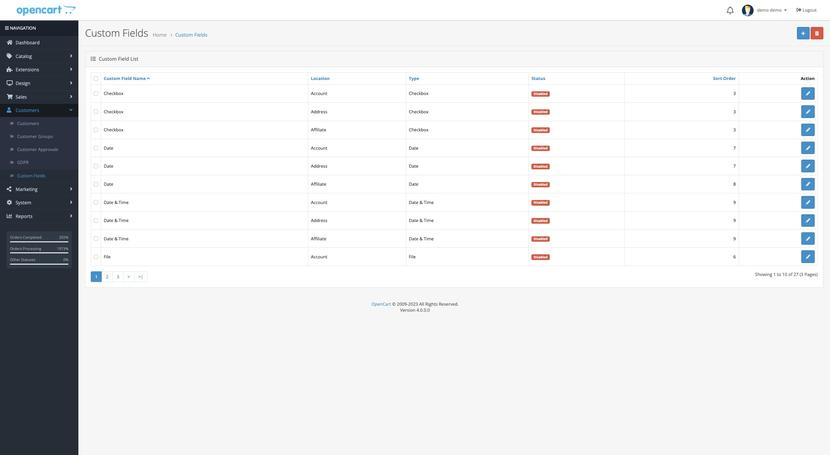 Task type: describe. For each thing, give the bounding box(es) containing it.
sign out alt image
[[797, 7, 802, 12]]

5 edit image from the top
[[806, 201, 811, 205]]

reports
[[14, 213, 33, 220]]

field for list
[[118, 56, 129, 62]]

0 horizontal spatial 1
[[95, 274, 98, 280]]

marketing
[[14, 186, 38, 192]]

dashboard link
[[0, 36, 78, 49]]

4 disabled from the top
[[534, 146, 548, 151]]

2 horizontal spatial custom fields
[[175, 31, 207, 38]]

reports link
[[0, 210, 78, 223]]

3 for address
[[734, 109, 736, 115]]

>| link
[[134, 272, 148, 282]]

custom field list
[[97, 56, 138, 62]]

9 for address
[[734, 218, 736, 224]]

address for date
[[311, 163, 327, 169]]

catalog link
[[0, 50, 78, 63]]

custom down 'gdpr'
[[17, 173, 33, 179]]

8
[[734, 181, 736, 187]]

share alt image
[[7, 186, 13, 192]]

©
[[392, 301, 396, 307]]

showing 1 to 10 of 27 (3 pages)
[[755, 272, 818, 278]]

version
[[400, 307, 416, 313]]

affiliate for date & time
[[311, 236, 326, 242]]

navigation
[[9, 25, 36, 31]]

10 disabled from the top
[[534, 255, 548, 260]]

customer for customer groups
[[17, 133, 37, 139]]

account for date & time
[[311, 200, 327, 206]]

1 vertical spatial customers
[[17, 120, 39, 126]]

custom up "list" icon
[[85, 26, 120, 40]]

caret down image
[[783, 8, 789, 12]]

1 horizontal spatial fields
[[123, 26, 148, 40]]

custom right "list" icon
[[99, 56, 117, 62]]

orders completed
[[10, 235, 42, 240]]

opencart © 2009-2023 all rights reserved. version 4.0.0.0
[[372, 301, 459, 313]]

1 disabled from the top
[[534, 92, 548, 96]]

action
[[801, 75, 815, 81]]

3 for account
[[734, 91, 736, 97]]

sort
[[713, 75, 722, 81]]

3 link
[[112, 272, 124, 282]]

address for date & time
[[311, 218, 327, 224]]

statuses
[[21, 257, 35, 262]]

customer approvals
[[17, 147, 58, 153]]

9 for affiliate
[[734, 236, 736, 242]]

completed
[[23, 235, 42, 240]]

home link
[[153, 31, 167, 38]]

sales
[[14, 94, 27, 100]]

approvals
[[38, 147, 58, 153]]

desktop image
[[7, 80, 13, 86]]

other
[[10, 257, 20, 262]]

sort order
[[713, 75, 736, 81]]

account for date
[[311, 145, 327, 151]]

gdpr link
[[0, 156, 78, 169]]

(3
[[800, 272, 804, 278]]

8 disabled from the top
[[534, 219, 548, 223]]

0%
[[63, 257, 68, 262]]

opencart link
[[372, 301, 391, 307]]

cog image
[[7, 200, 13, 205]]

affiliate for date
[[311, 181, 326, 187]]

0 horizontal spatial fields
[[34, 173, 46, 179]]

processing
[[23, 246, 41, 251]]

>|
[[138, 274, 143, 280]]

orders processing
[[10, 246, 41, 251]]

demo demo link
[[739, 0, 792, 20]]

5 disabled from the top
[[534, 164, 548, 169]]

shopping cart image
[[7, 94, 13, 99]]

pages)
[[805, 272, 818, 278]]

list
[[130, 56, 138, 62]]

292%
[[59, 235, 68, 240]]

list image
[[91, 57, 96, 62]]

address for checkbox
[[311, 109, 327, 115]]

1973%
[[57, 246, 68, 251]]

marketing link
[[0, 183, 78, 196]]

1 edit image from the top
[[806, 92, 811, 96]]

rights
[[425, 301, 438, 307]]

opencart image
[[16, 4, 76, 16]]

2 horizontal spatial fields
[[194, 31, 207, 38]]

9 for account
[[734, 200, 736, 206]]

catalog
[[14, 53, 32, 59]]

home
[[153, 31, 167, 38]]

user image
[[7, 108, 13, 113]]

10
[[783, 272, 788, 278]]

design
[[14, 80, 30, 86]]

3 disabled from the top
[[534, 128, 548, 132]]

home image
[[7, 40, 13, 45]]



Task type: locate. For each thing, give the bounding box(es) containing it.
status link
[[532, 75, 546, 81]]

1 left 2
[[95, 274, 98, 280]]

address
[[311, 109, 327, 115], [311, 163, 327, 169], [311, 218, 327, 224]]

system link
[[0, 196, 78, 210]]

edit image
[[806, 110, 811, 114], [806, 146, 811, 150], [806, 164, 811, 169], [806, 182, 811, 187], [806, 201, 811, 205], [806, 255, 811, 259]]

0 vertical spatial customers
[[14, 107, 39, 114]]

location
[[311, 75, 330, 81]]

7 for address
[[734, 163, 736, 169]]

extensions link
[[0, 63, 78, 76]]

2 address from the top
[[311, 163, 327, 169]]

custom fields link up marketing link at the top left
[[0, 169, 78, 182]]

3
[[734, 91, 736, 97], [734, 109, 736, 115], [734, 127, 736, 133], [117, 274, 119, 280]]

affiliate for checkbox
[[311, 127, 326, 133]]

edit image
[[806, 92, 811, 96], [806, 128, 811, 132], [806, 219, 811, 223], [806, 237, 811, 241]]

3 account from the top
[[311, 200, 327, 206]]

customers up "customer groups"
[[17, 120, 39, 126]]

customer groups link
[[0, 130, 78, 143]]

file
[[104, 254, 111, 260], [409, 254, 416, 260]]

custom fields up marketing
[[17, 173, 46, 179]]

2
[[106, 274, 108, 280]]

9
[[734, 200, 736, 206], [734, 218, 736, 224], [734, 236, 736, 242]]

4 edit image from the top
[[806, 237, 811, 241]]

order
[[723, 75, 736, 81]]

demo left caret down icon on the top right
[[770, 7, 782, 13]]

logout link
[[792, 0, 824, 20]]

orders up other
[[10, 246, 22, 251]]

3 9 from the top
[[734, 236, 736, 242]]

add new image
[[802, 31, 805, 36]]

customers down sales
[[14, 107, 39, 114]]

customer
[[17, 133, 37, 139], [17, 147, 37, 153]]

1 horizontal spatial file
[[409, 254, 416, 260]]

6
[[734, 254, 736, 260]]

custom fields link
[[175, 31, 207, 38], [0, 169, 78, 182]]

1 9 from the top
[[734, 200, 736, 206]]

1 vertical spatial custom fields link
[[0, 169, 78, 182]]

1
[[774, 272, 776, 278], [95, 274, 98, 280]]

0 horizontal spatial custom fields link
[[0, 169, 78, 182]]

tag image
[[7, 53, 13, 59]]

customer up 'gdpr'
[[17, 147, 37, 153]]

1 vertical spatial orders
[[10, 246, 22, 251]]

chart bar image
[[7, 214, 13, 219]]

2 customers link from the top
[[0, 117, 78, 130]]

custom fields
[[85, 26, 148, 40], [175, 31, 207, 38], [17, 173, 46, 179]]

dashboard
[[14, 39, 40, 46]]

1 horizontal spatial custom fields link
[[175, 31, 207, 38]]

2 vertical spatial affiliate
[[311, 236, 326, 242]]

1 horizontal spatial demo
[[770, 7, 782, 13]]

custom fields up custom field list
[[85, 26, 148, 40]]

4.0.0.0
[[417, 307, 430, 313]]

1 vertical spatial 9
[[734, 218, 736, 224]]

account for file
[[311, 254, 327, 260]]

1 orders from the top
[[10, 235, 22, 240]]

reserved.
[[439, 301, 459, 307]]

status
[[532, 75, 546, 81]]

sales link
[[0, 90, 78, 104]]

custom fields right home link
[[175, 31, 207, 38]]

7 disabled from the top
[[534, 201, 548, 205]]

0 vertical spatial 9
[[734, 200, 736, 206]]

custom field name link
[[104, 75, 150, 81]]

gdpr
[[17, 160, 29, 166]]

bell image
[[727, 6, 734, 14]]

2 affiliate from the top
[[311, 181, 326, 187]]

to
[[777, 272, 782, 278]]

3 edit image from the top
[[806, 164, 811, 169]]

1 vertical spatial address
[[311, 163, 327, 169]]

2 edit image from the top
[[806, 128, 811, 132]]

0 vertical spatial customer
[[17, 133, 37, 139]]

affiliate
[[311, 127, 326, 133], [311, 181, 326, 187], [311, 236, 326, 242]]

all
[[419, 301, 424, 307]]

1 horizontal spatial 1
[[774, 272, 776, 278]]

checkbox
[[104, 91, 124, 97], [409, 91, 429, 97], [104, 109, 124, 115], [409, 109, 429, 115], [104, 127, 124, 133], [409, 127, 429, 133]]

2 account from the top
[[311, 145, 327, 151]]

orders up orders processing
[[10, 235, 22, 240]]

2 orders from the top
[[10, 246, 22, 251]]

0 vertical spatial affiliate
[[311, 127, 326, 133]]

custom fields link right home link
[[175, 31, 207, 38]]

1 demo from the left
[[757, 7, 769, 13]]

3 affiliate from the top
[[311, 236, 326, 242]]

showing
[[755, 272, 773, 278]]

type link
[[409, 75, 419, 81]]

field
[[118, 56, 129, 62], [122, 75, 132, 81]]

extensions
[[14, 67, 39, 73]]

design link
[[0, 77, 78, 90]]

location link
[[311, 75, 330, 81]]

bars image
[[5, 26, 9, 30]]

field for name
[[122, 75, 132, 81]]

0 vertical spatial address
[[311, 109, 327, 115]]

6 edit image from the top
[[806, 255, 811, 259]]

None checkbox
[[94, 91, 98, 96], [94, 110, 98, 114], [94, 200, 98, 205], [94, 237, 98, 241], [94, 91, 98, 96], [94, 110, 98, 114], [94, 200, 98, 205], [94, 237, 98, 241]]

3 address from the top
[[311, 218, 327, 224]]

name
[[133, 75, 146, 81]]

custom
[[85, 26, 120, 40], [175, 31, 193, 38], [99, 56, 117, 62], [104, 75, 120, 81], [17, 173, 33, 179]]

customers link
[[0, 104, 78, 117], [0, 117, 78, 130]]

27
[[794, 272, 799, 278]]

2 demo from the left
[[770, 7, 782, 13]]

2 vertical spatial 9
[[734, 236, 736, 242]]

1 horizontal spatial custom fields
[[85, 26, 148, 40]]

1 7 from the top
[[734, 145, 736, 151]]

None checkbox
[[94, 76, 98, 81], [94, 128, 98, 132], [94, 146, 98, 150], [94, 164, 98, 168], [94, 182, 98, 187], [94, 219, 98, 223], [94, 255, 98, 259], [94, 76, 98, 81], [94, 128, 98, 132], [94, 146, 98, 150], [94, 164, 98, 168], [94, 182, 98, 187], [94, 219, 98, 223], [94, 255, 98, 259]]

2023
[[408, 301, 418, 307]]

1 file from the left
[[104, 254, 111, 260]]

account for checkbox
[[311, 91, 327, 97]]

time
[[119, 200, 129, 206], [424, 200, 434, 206], [119, 218, 129, 224], [424, 218, 434, 224], [119, 236, 129, 242], [424, 236, 434, 242]]

1 vertical spatial affiliate
[[311, 181, 326, 187]]

sort order link
[[713, 75, 736, 81]]

system
[[14, 200, 31, 206]]

1 edit image from the top
[[806, 110, 811, 114]]

2009-
[[397, 301, 408, 307]]

7 for account
[[734, 145, 736, 151]]

2 9 from the top
[[734, 218, 736, 224]]

0 vertical spatial field
[[118, 56, 129, 62]]

3 edit image from the top
[[806, 219, 811, 223]]

demo demo
[[754, 7, 783, 13]]

orders
[[10, 235, 22, 240], [10, 246, 22, 251]]

1 customer from the top
[[17, 133, 37, 139]]

orders for orders completed
[[10, 235, 22, 240]]

7
[[734, 145, 736, 151], [734, 163, 736, 169]]

customers
[[14, 107, 39, 114], [17, 120, 39, 126]]

date
[[104, 145, 113, 151], [409, 145, 419, 151], [104, 163, 113, 169], [409, 163, 419, 169], [104, 181, 113, 187], [409, 181, 419, 187], [104, 200, 113, 206], [409, 200, 419, 206], [104, 218, 113, 224], [409, 218, 419, 224], [104, 236, 113, 242], [409, 236, 419, 242]]

1 vertical spatial 7
[[734, 163, 736, 169]]

0 horizontal spatial file
[[104, 254, 111, 260]]

4 edit image from the top
[[806, 182, 811, 187]]

1 left to
[[774, 272, 776, 278]]

> link
[[123, 272, 134, 282]]

field left name
[[122, 75, 132, 81]]

0 horizontal spatial custom fields
[[17, 173, 46, 179]]

demo right demo demo 'image'
[[757, 7, 769, 13]]

0 vertical spatial custom fields link
[[175, 31, 207, 38]]

fields
[[123, 26, 148, 40], [194, 31, 207, 38], [34, 173, 46, 179]]

orders for orders processing
[[10, 246, 22, 251]]

customers link up "customer groups"
[[0, 117, 78, 130]]

demo demo image
[[742, 5, 754, 16]]

customer for customer approvals
[[17, 147, 37, 153]]

field left list at the top left of the page
[[118, 56, 129, 62]]

4 account from the top
[[311, 254, 327, 260]]

2 7 from the top
[[734, 163, 736, 169]]

logout
[[803, 7, 817, 13]]

custom down custom field list
[[104, 75, 120, 81]]

1 customers link from the top
[[0, 104, 78, 117]]

2 customer from the top
[[17, 147, 37, 153]]

2 disabled from the top
[[534, 110, 548, 114]]

>
[[128, 274, 130, 280]]

3 for affiliate
[[734, 127, 736, 133]]

2 file from the left
[[409, 254, 416, 260]]

9 disabled from the top
[[534, 237, 548, 241]]

other statuses
[[10, 257, 35, 262]]

customer groups
[[17, 133, 53, 139]]

6 disabled from the top
[[534, 183, 548, 187]]

groups
[[38, 133, 53, 139]]

0 vertical spatial 7
[[734, 145, 736, 151]]

2 edit image from the top
[[806, 146, 811, 150]]

0 horizontal spatial demo
[[757, 7, 769, 13]]

customer approvals link
[[0, 143, 78, 156]]

custom right home link
[[175, 31, 193, 38]]

1 account from the top
[[311, 91, 327, 97]]

of
[[789, 272, 793, 278]]

1 address from the top
[[311, 109, 327, 115]]

customer up customer approvals
[[17, 133, 37, 139]]

account
[[311, 91, 327, 97], [311, 145, 327, 151], [311, 200, 327, 206], [311, 254, 327, 260]]

1 affiliate from the top
[[311, 127, 326, 133]]

2 link
[[102, 272, 113, 282]]

0 vertical spatial orders
[[10, 235, 22, 240]]

type
[[409, 75, 419, 81]]

customers link down sales link
[[0, 104, 78, 117]]

demo
[[757, 7, 769, 13], [770, 7, 782, 13]]

1 vertical spatial customer
[[17, 147, 37, 153]]

2 vertical spatial address
[[311, 218, 327, 224]]

&
[[114, 200, 118, 206], [420, 200, 423, 206], [114, 218, 118, 224], [420, 218, 423, 224], [114, 236, 118, 242], [420, 236, 423, 242]]

puzzle piece image
[[7, 67, 13, 72]]

1 vertical spatial field
[[122, 75, 132, 81]]

opencart
[[372, 301, 391, 307]]

disabled
[[534, 92, 548, 96], [534, 110, 548, 114], [534, 128, 548, 132], [534, 146, 548, 151], [534, 164, 548, 169], [534, 183, 548, 187], [534, 201, 548, 205], [534, 219, 548, 223], [534, 237, 548, 241], [534, 255, 548, 260]]

custom field name
[[104, 75, 146, 81]]

delete image
[[816, 31, 819, 36]]

date & time
[[104, 200, 129, 206], [409, 200, 434, 206], [104, 218, 129, 224], [409, 218, 434, 224], [104, 236, 129, 242], [409, 236, 434, 242]]



Task type: vqa. For each thing, say whether or not it's contained in the screenshot.
Orders Processing
yes



